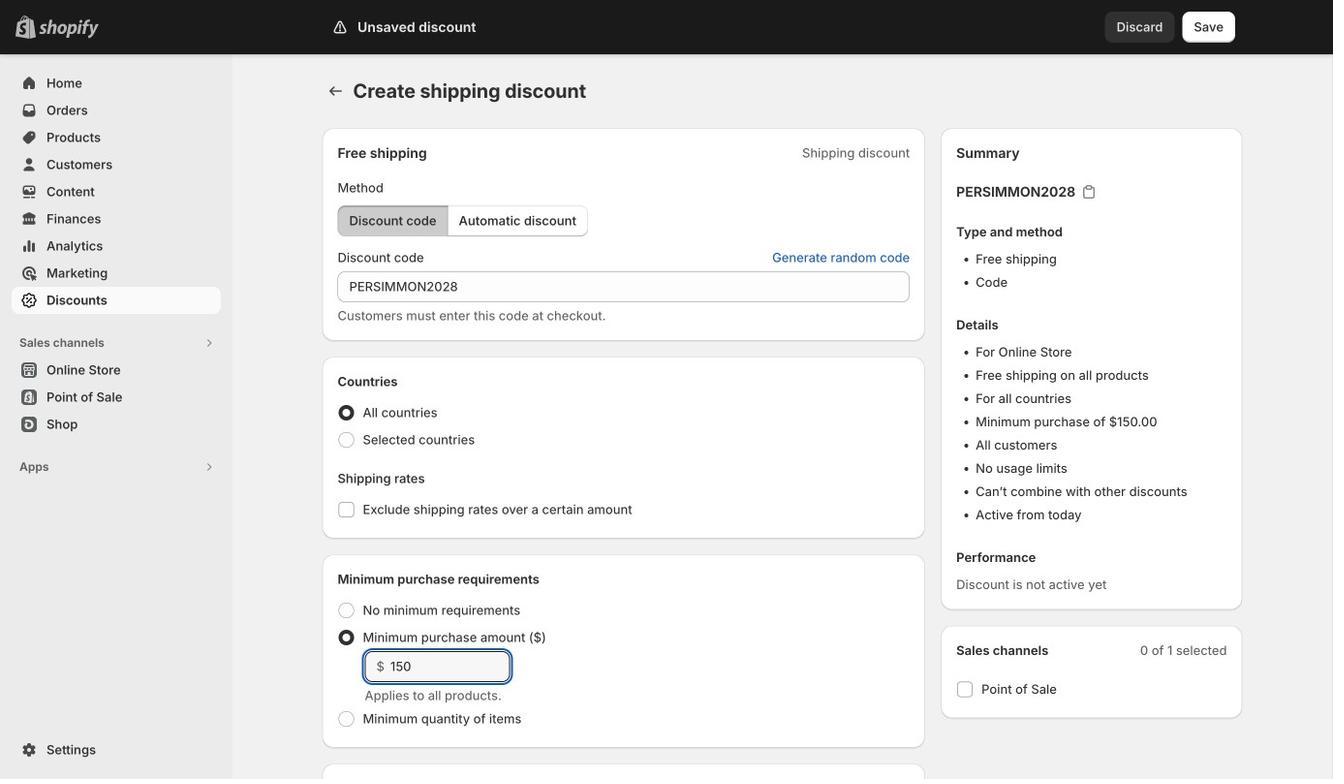 Task type: locate. For each thing, give the bounding box(es) containing it.
None text field
[[338, 271, 910, 302]]

shopify image
[[39, 19, 99, 39]]

0.00 text field
[[391, 651, 510, 682]]



